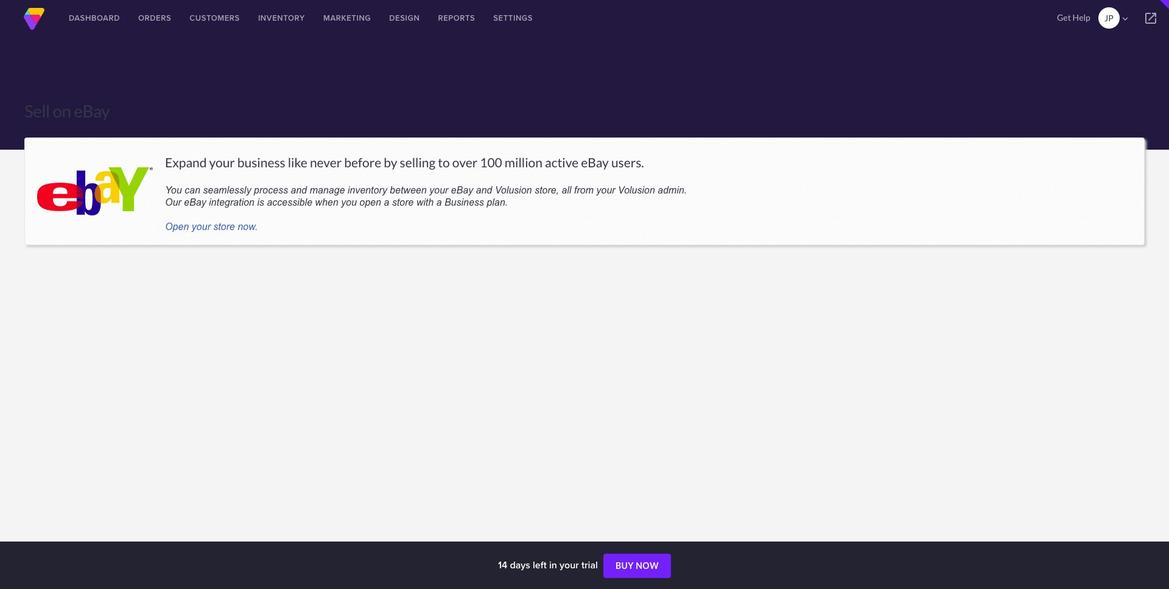 Task type: locate. For each thing, give the bounding box(es) containing it.
when
[[315, 197, 338, 208]]

1 horizontal spatial and
[[476, 185, 492, 196]]

1 a from the left
[[384, 197, 389, 208]]

1 horizontal spatial volusion
[[618, 185, 655, 196]]

ebay up from
[[581, 155, 609, 170]]

store left 'now.'
[[213, 222, 235, 232]]

your up seamlessly
[[209, 155, 235, 170]]

1 vertical spatial store
[[213, 222, 235, 232]]

0 vertical spatial store
[[392, 197, 414, 208]]

users.
[[612, 155, 644, 170]]

a
[[384, 197, 389, 208], [436, 197, 442, 208]]

business
[[445, 197, 484, 208]]

open your store now.
[[165, 222, 258, 232]]

you
[[165, 185, 182, 196]]

sell
[[24, 101, 50, 121]]

ebay right on
[[74, 101, 110, 121]]

reports
[[438, 12, 475, 24]]

dashboard link
[[60, 0, 129, 37]]

inventory
[[348, 185, 387, 196]]

0 horizontal spatial store
[[213, 222, 235, 232]]

your right the in
[[560, 559, 579, 573]]

like
[[288, 155, 308, 170]]

you can seamlessly process and manage inventory between your ebay and volusion store, all from your volusion admin. our ebay integration is accessible when you open a store with a business plan.
[[165, 185, 687, 208]]

customers
[[190, 12, 240, 24]]

volusion down users.
[[618, 185, 655, 196]]

1 volusion from the left
[[495, 185, 532, 196]]

open
[[360, 197, 381, 208]]

you
[[341, 197, 357, 208]]

between
[[390, 185, 427, 196]]

get help
[[1057, 12, 1091, 23]]

14 days left in your trial
[[498, 559, 601, 573]]

1 horizontal spatial a
[[436, 197, 442, 208]]

expand your business like never before by selling to over 100 million active ebay users.
[[165, 155, 644, 170]]

seamlessly
[[203, 185, 251, 196]]

your
[[209, 155, 235, 170], [429, 185, 448, 196], [596, 185, 615, 196], [192, 222, 211, 232], [560, 559, 579, 573]]

selling
[[400, 155, 436, 170]]

open
[[165, 222, 189, 232]]

0 horizontal spatial a
[[384, 197, 389, 208]]

active
[[545, 155, 579, 170]]

buy now link
[[604, 554, 671, 579]]

ebay up business
[[451, 185, 473, 196]]

and up the plan.
[[476, 185, 492, 196]]

2 a from the left
[[436, 197, 442, 208]]

store
[[392, 197, 414, 208], [213, 222, 235, 232]]

2 volusion from the left
[[618, 185, 655, 196]]

process
[[254, 185, 288, 196]]

store,
[[535, 185, 559, 196]]

and
[[291, 185, 307, 196], [476, 185, 492, 196]]

on
[[53, 101, 71, 121]]

all
[[562, 185, 572, 196]]

0 horizontal spatial and
[[291, 185, 307, 196]]

1 horizontal spatial store
[[392, 197, 414, 208]]

volusion up the plan.
[[495, 185, 532, 196]]

now
[[636, 561, 659, 571]]

a right the open
[[384, 197, 389, 208]]

manage
[[310, 185, 345, 196]]

volusion
[[495, 185, 532, 196], [618, 185, 655, 196]]

can
[[185, 185, 200, 196]]

and up accessible
[[291, 185, 307, 196]]

ebay
[[74, 101, 110, 121], [581, 155, 609, 170], [451, 185, 473, 196], [184, 197, 206, 208]]

store down between
[[392, 197, 414, 208]]

integration
[[209, 197, 254, 208]]

store inside you can seamlessly process and manage inventory between your ebay and volusion store, all from your volusion admin. our ebay integration is accessible when you open a store with a business plan.
[[392, 197, 414, 208]]

a right with
[[436, 197, 442, 208]]

0 horizontal spatial volusion
[[495, 185, 532, 196]]



Task type: describe. For each thing, give the bounding box(es) containing it.
before
[[344, 155, 381, 170]]

to
[[438, 155, 450, 170]]

orders
[[138, 12, 171, 24]]

jp
[[1105, 13, 1114, 23]]

get
[[1057, 12, 1071, 23]]

plan.
[[487, 197, 508, 208]]

14
[[498, 559, 508, 573]]

now.
[[238, 222, 258, 232]]

open your store now. link
[[165, 222, 258, 232]]

accessible
[[267, 197, 312, 208]]

million
[[505, 155, 543, 170]]

in
[[549, 559, 557, 573]]

1 and from the left
[[291, 185, 307, 196]]

never
[[310, 155, 342, 170]]

left
[[533, 559, 547, 573]]

100
[[480, 155, 502, 170]]

expand
[[165, 155, 207, 170]]

your right open on the left top
[[192, 222, 211, 232]]

inventory
[[258, 12, 305, 24]]

 link
[[1133, 0, 1170, 37]]

dashboard
[[69, 12, 120, 24]]

buy
[[616, 561, 634, 571]]

2 and from the left
[[476, 185, 492, 196]]

buy now
[[616, 561, 659, 571]]

with
[[416, 197, 434, 208]]

trial
[[582, 559, 598, 573]]

sell on ebay
[[24, 101, 110, 121]]

from
[[574, 185, 594, 196]]

your right from
[[596, 185, 615, 196]]

by
[[384, 155, 397, 170]]

marketing
[[323, 12, 371, 24]]


[[1144, 11, 1159, 26]]


[[1120, 13, 1131, 24]]

help
[[1073, 12, 1091, 23]]

business
[[237, 155, 285, 170]]

your up with
[[429, 185, 448, 196]]

our
[[165, 197, 181, 208]]

settings
[[494, 12, 533, 24]]

over
[[452, 155, 478, 170]]

admin.
[[658, 185, 687, 196]]

ebay down can
[[184, 197, 206, 208]]

is
[[257, 197, 264, 208]]

design
[[389, 12, 420, 24]]

days
[[510, 559, 530, 573]]



Task type: vqa. For each thing, say whether or not it's contained in the screenshot.
the left 'volusion'
yes



